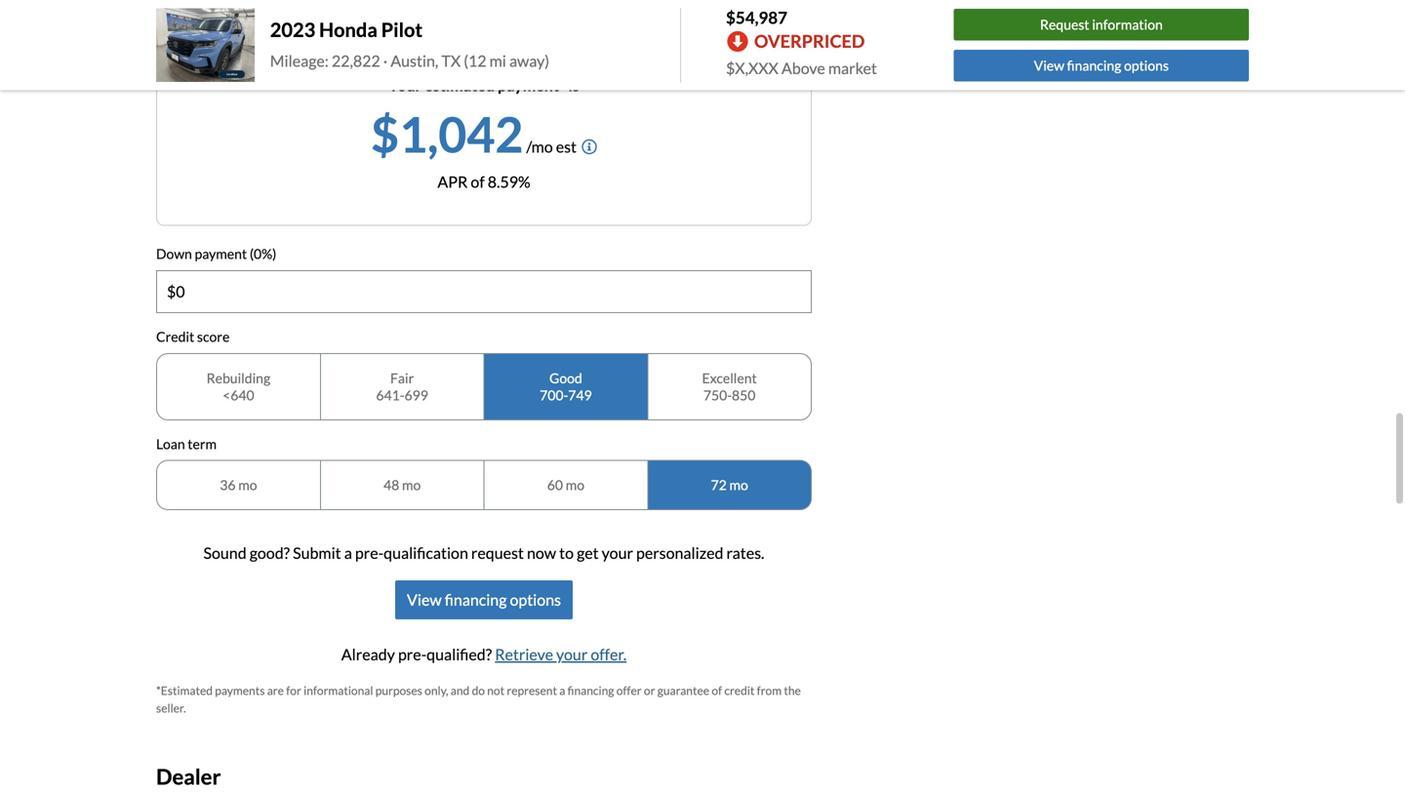Task type: locate. For each thing, give the bounding box(es) containing it.
1 vertical spatial of
[[712, 684, 722, 698]]

view financing options button
[[954, 50, 1249, 81], [395, 581, 573, 620]]

financing down sound good? submit a pre-qualification request now to get your personalized rates.
[[445, 590, 507, 610]]

1 mo from the left
[[238, 477, 257, 493]]

of inside *estimated payments are for informational purposes only, and do not represent a financing offer or guarantee of credit from the seller.
[[712, 684, 722, 698]]

seller.
[[156, 701, 186, 715]]

your estimated payment* is
[[389, 76, 580, 95]]

rebuilding <640
[[207, 370, 270, 403]]

offer.
[[591, 645, 627, 664]]

view down "request"
[[1034, 57, 1065, 74]]

0 vertical spatial your
[[602, 544, 633, 563]]

mo for 72 mo
[[729, 477, 748, 493]]

financing left offer
[[568, 684, 614, 698]]

1 horizontal spatial financing
[[568, 684, 614, 698]]

to
[[559, 544, 574, 563]]

1 vertical spatial financing
[[445, 590, 507, 610]]

view financing options
[[1034, 57, 1169, 74], [407, 590, 561, 610]]

0 horizontal spatial financing
[[445, 590, 507, 610]]

1 horizontal spatial a
[[559, 684, 565, 698]]

<640
[[223, 387, 254, 403]]

your left offer.
[[556, 645, 588, 664]]

your right get
[[602, 544, 633, 563]]

1 horizontal spatial of
[[712, 684, 722, 698]]

request information
[[1040, 16, 1163, 33]]

now
[[527, 544, 556, 563]]

pre- right submit
[[355, 544, 384, 563]]

0 horizontal spatial of
[[471, 172, 485, 191]]

3 mo from the left
[[566, 477, 585, 493]]

0 vertical spatial view financing options
[[1034, 57, 1169, 74]]

0 vertical spatial a
[[344, 544, 352, 563]]

retrieve your offer. link
[[495, 645, 627, 664]]

view financing options down request information button
[[1034, 57, 1169, 74]]

financing down request information button
[[1067, 57, 1122, 74]]

0 vertical spatial view
[[1034, 57, 1065, 74]]

*estimated payments are for informational purposes only, and do not represent a financing offer or guarantee of credit from the seller.
[[156, 684, 801, 715]]

0 vertical spatial view financing options button
[[954, 50, 1249, 81]]

already
[[341, 645, 395, 664]]

estimated
[[425, 76, 495, 95]]

is
[[568, 76, 580, 95]]

request
[[471, 544, 524, 563]]

$x,xxx above market
[[726, 59, 877, 78]]

0 horizontal spatial a
[[344, 544, 352, 563]]

60
[[547, 477, 563, 493]]

0 horizontal spatial personalized
[[294, 2, 381, 21]]

0 horizontal spatial your
[[556, 645, 588, 664]]

of right apr
[[471, 172, 485, 191]]

personalized
[[294, 2, 381, 21], [636, 544, 724, 563]]

750-
[[703, 387, 732, 403]]

2 vertical spatial financing
[[568, 684, 614, 698]]

of left credit
[[712, 684, 722, 698]]

mo
[[238, 477, 257, 493], [402, 477, 421, 493], [566, 477, 585, 493], [729, 477, 748, 493]]

retrieve
[[495, 645, 553, 664]]

1 vertical spatial options
[[510, 590, 561, 610]]

mo right 48
[[402, 477, 421, 493]]

tx
[[441, 51, 461, 70]]

personalized left rates.
[[636, 544, 724, 563]]

60 mo
[[547, 477, 585, 493]]

mo for 36 mo
[[238, 477, 257, 493]]

0 horizontal spatial view financing options
[[407, 590, 561, 610]]

1 vertical spatial view
[[407, 590, 442, 610]]

sound good? submit a pre-qualification request now to get your personalized rates.
[[204, 544, 765, 563]]

749
[[568, 387, 592, 403]]

a right represent
[[559, 684, 565, 698]]

mo for 48 mo
[[402, 477, 421, 493]]

financing inside *estimated payments are for informational purposes only, and do not represent a financing offer or guarantee of credit from the seller.
[[568, 684, 614, 698]]

(12
[[464, 51, 487, 70]]

1 vertical spatial view financing options button
[[395, 581, 573, 620]]

payment*
[[498, 76, 565, 95]]

2 mo from the left
[[402, 477, 421, 493]]

pre- up purposes on the left of the page
[[398, 645, 427, 664]]

0 vertical spatial financing
[[1067, 57, 1122, 74]]

do
[[472, 684, 485, 698]]

of
[[471, 172, 485, 191], [712, 684, 722, 698]]

1 vertical spatial your
[[556, 645, 588, 664]]

view financing options button down request information button
[[954, 50, 1249, 81]]

1 horizontal spatial your
[[602, 544, 633, 563]]

a right submit
[[344, 544, 352, 563]]

honda
[[319, 18, 377, 41]]

mo right 36
[[238, 477, 257, 493]]

options down information
[[1124, 57, 1169, 74]]

personalized up 22,822
[[294, 2, 381, 21]]

fair
[[390, 370, 414, 386]]

mo right 72
[[729, 477, 748, 493]]

0 horizontal spatial pre-
[[355, 544, 384, 563]]

down payment (0%)
[[156, 246, 277, 262]]

rates.
[[727, 544, 765, 563]]

options
[[1124, 57, 1169, 74], [510, 590, 561, 610]]

1 horizontal spatial view financing options
[[1034, 57, 1169, 74]]

mi
[[490, 51, 506, 70]]

get
[[577, 544, 599, 563]]

2023 honda pilot mileage: 22,822 · austin, tx (12 mi away)
[[270, 18, 550, 70]]

pre-
[[355, 544, 384, 563], [398, 645, 427, 664]]

0 vertical spatial options
[[1124, 57, 1169, 74]]

mo right 60
[[566, 477, 585, 493]]

apr of 8.59%
[[438, 172, 531, 191]]

22,822
[[332, 51, 380, 70]]

0 vertical spatial personalized
[[294, 2, 381, 21]]

0 horizontal spatial options
[[510, 590, 561, 610]]

view financing options down sound good? submit a pre-qualification request now to get your personalized rates.
[[407, 590, 561, 610]]

term
[[188, 436, 217, 452]]

shop
[[190, 2, 225, 21]]

48
[[384, 477, 399, 493]]

away)
[[509, 51, 550, 70]]

view financing options button down sound good? submit a pre-qualification request now to get your personalized rates.
[[395, 581, 573, 620]]

qualified?
[[427, 645, 492, 664]]

are
[[267, 684, 284, 698]]

0 vertical spatial of
[[471, 172, 485, 191]]

1 vertical spatial a
[[559, 684, 565, 698]]

payments
[[215, 684, 265, 698]]

shop with real, personalized rates
[[190, 2, 419, 21]]

1 horizontal spatial pre-
[[398, 645, 427, 664]]

request information button
[[954, 9, 1249, 41]]

est
[[556, 137, 577, 156]]

financing
[[1067, 57, 1122, 74], [445, 590, 507, 610], [568, 684, 614, 698]]

options down now
[[510, 590, 561, 610]]

4 mo from the left
[[729, 477, 748, 493]]

1 horizontal spatial personalized
[[636, 544, 724, 563]]

view down qualification at left bottom
[[407, 590, 442, 610]]

1 horizontal spatial view
[[1034, 57, 1065, 74]]

above
[[782, 59, 825, 78]]



Task type: vqa. For each thing, say whether or not it's contained in the screenshot.
pre- to the bottom
yes



Task type: describe. For each thing, give the bounding box(es) containing it.
8.59%
[[488, 172, 531, 191]]

loan
[[156, 436, 185, 452]]

informational
[[304, 684, 373, 698]]

or
[[644, 684, 655, 698]]

real,
[[261, 2, 291, 21]]

72 mo
[[711, 477, 748, 493]]

sound
[[204, 544, 247, 563]]

qualification
[[384, 544, 468, 563]]

information
[[1092, 16, 1163, 33]]

loan term
[[156, 436, 217, 452]]

0 vertical spatial pre-
[[355, 544, 384, 563]]

2 horizontal spatial financing
[[1067, 57, 1122, 74]]

mo for 60 mo
[[566, 477, 585, 493]]

1 vertical spatial personalized
[[636, 544, 724, 563]]

good 700-749
[[540, 370, 592, 403]]

request
[[1040, 16, 1090, 33]]

dealer
[[156, 764, 221, 790]]

a inside *estimated payments are for informational purposes only, and do not represent a financing offer or guarantee of credit from the seller.
[[559, 684, 565, 698]]

0 horizontal spatial view
[[407, 590, 442, 610]]

rates
[[384, 2, 419, 21]]

info circle image
[[582, 139, 597, 155]]

from
[[757, 684, 782, 698]]

not
[[487, 684, 505, 698]]

2023 honda pilot image
[[156, 8, 255, 82]]

market
[[828, 59, 877, 78]]

36 mo
[[220, 477, 257, 493]]

good
[[549, 370, 582, 386]]

for
[[286, 684, 301, 698]]

offer
[[616, 684, 642, 698]]

36
[[220, 477, 236, 493]]

good?
[[250, 544, 290, 563]]

payment
[[195, 246, 247, 262]]

$x,xxx
[[726, 59, 779, 78]]

*estimated
[[156, 684, 213, 698]]

pilot
[[381, 18, 423, 41]]

Down payment (0%) text field
[[157, 271, 811, 312]]

1 vertical spatial view financing options
[[407, 590, 561, 610]]

score
[[197, 328, 230, 345]]

your
[[389, 76, 422, 95]]

1 horizontal spatial options
[[1124, 57, 1169, 74]]

with
[[228, 2, 258, 21]]

1 vertical spatial pre-
[[398, 645, 427, 664]]

overpriced
[[754, 30, 865, 52]]

mileage:
[[270, 51, 329, 70]]

0 horizontal spatial view financing options button
[[395, 581, 573, 620]]

credit
[[724, 684, 755, 698]]

excellent 750-850
[[702, 370, 757, 403]]

rebuilding
[[207, 370, 270, 386]]

excellent
[[702, 370, 757, 386]]

1 horizontal spatial view financing options button
[[954, 50, 1249, 81]]

·
[[383, 51, 388, 70]]

submit
[[293, 544, 341, 563]]

and
[[451, 684, 470, 698]]

represent
[[507, 684, 557, 698]]

only,
[[425, 684, 448, 698]]

fair 641-699
[[376, 370, 428, 403]]

the
[[784, 684, 801, 698]]

(0%)
[[250, 246, 277, 262]]

700-
[[540, 387, 568, 403]]

$54,987
[[726, 7, 788, 27]]

2023
[[270, 18, 315, 41]]

72
[[711, 477, 727, 493]]

down
[[156, 246, 192, 262]]

$1,042 /mo est
[[371, 105, 577, 163]]

credit score
[[156, 328, 230, 345]]

austin,
[[391, 51, 438, 70]]

699
[[405, 387, 428, 403]]

48 mo
[[384, 477, 421, 493]]

already pre-qualified? retrieve your offer.
[[341, 645, 627, 664]]

credit
[[156, 328, 194, 345]]

/mo
[[526, 137, 553, 156]]

guarantee
[[658, 684, 710, 698]]

641-
[[376, 387, 405, 403]]

purposes
[[375, 684, 422, 698]]

850
[[732, 387, 756, 403]]

$1,042
[[371, 105, 523, 163]]

apr
[[438, 172, 468, 191]]



